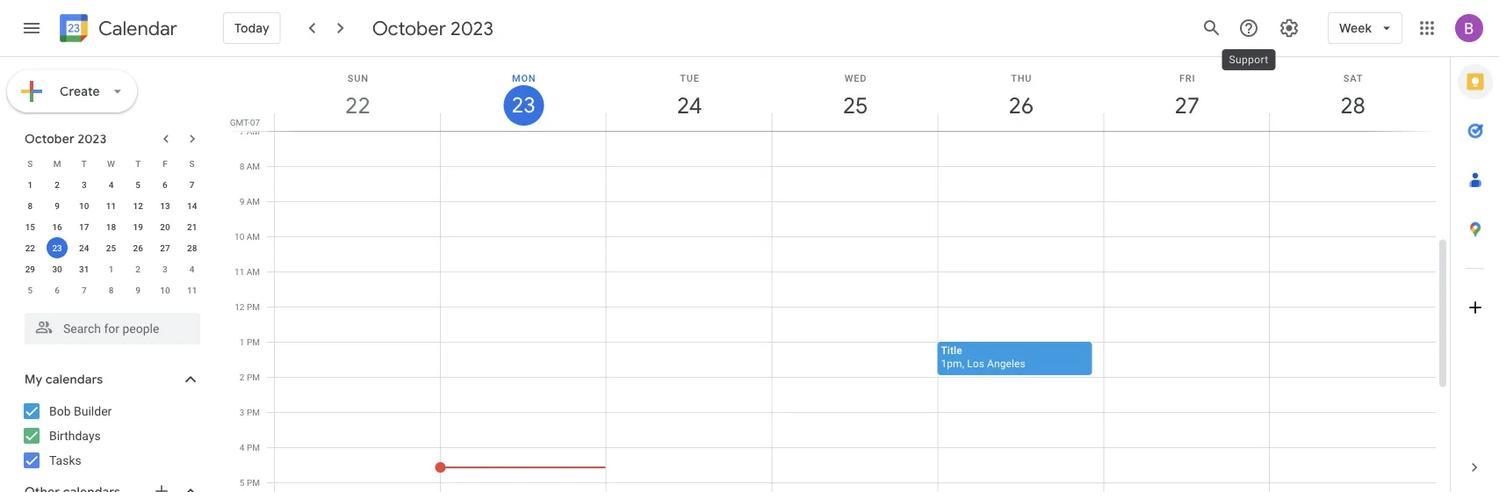 Task type: vqa. For each thing, say whether or not it's contained in the screenshot.


Task type: describe. For each thing, give the bounding box(es) containing it.
0 horizontal spatial 8
[[28, 200, 33, 211]]

calendar heading
[[95, 16, 177, 41]]

sun
[[348, 72, 369, 83]]

15
[[25, 221, 35, 232]]

25 element
[[101, 237, 122, 258]]

0 vertical spatial 2
[[55, 179, 60, 190]]

1 vertical spatial october 2023
[[25, 131, 107, 147]]

26 inside column header
[[1008, 91, 1033, 120]]

f
[[163, 158, 168, 169]]

20 element
[[155, 216, 176, 237]]

1 horizontal spatial 7
[[190, 179, 195, 190]]

29
[[25, 264, 35, 274]]

11 for november 11 element
[[187, 285, 197, 295]]

Search for people text field
[[35, 313, 190, 344]]

grid containing 22
[[225, 57, 1451, 492]]

0 vertical spatial 3
[[82, 179, 87, 190]]

25 inside "element"
[[106, 243, 116, 253]]

5 pm
[[240, 477, 260, 488]]

bob
[[49, 404, 71, 418]]

today
[[235, 20, 269, 36]]

0 horizontal spatial october
[[25, 131, 75, 147]]

10 for november 10 element
[[160, 285, 170, 295]]

18 element
[[101, 216, 122, 237]]

28 column header
[[1270, 57, 1437, 131]]

my calendars
[[25, 372, 103, 387]]

4 for 4 pm
[[240, 442, 245, 453]]

3 pm
[[240, 407, 260, 417]]

24 column header
[[606, 57, 773, 131]]

angeles
[[988, 357, 1026, 369]]

24 element
[[74, 237, 95, 258]]

12 for 12 pm
[[235, 301, 245, 312]]

8 am
[[240, 161, 260, 171]]

am for 11 am
[[247, 266, 260, 277]]

26 element
[[128, 237, 149, 258]]

22 link
[[338, 85, 378, 126]]

16
[[52, 221, 62, 232]]

builder
[[74, 404, 112, 418]]

11 for 11 element
[[106, 200, 116, 211]]

29 element
[[20, 258, 41, 279]]

support
[[1230, 54, 1269, 66]]

31 element
[[74, 258, 95, 279]]

23 column header
[[440, 57, 607, 131]]

los
[[968, 357, 985, 369]]

1 for 1 pm
[[240, 337, 245, 347]]

title
[[941, 344, 963, 356]]

birthdays
[[49, 428, 101, 443]]

22 column header
[[274, 57, 441, 131]]

13 element
[[155, 195, 176, 216]]

main drawer image
[[21, 18, 42, 39]]

0 vertical spatial october
[[372, 16, 446, 40]]

november 8 element
[[101, 279, 122, 301]]

pm for 5 pm
[[247, 477, 260, 488]]

mon
[[512, 72, 536, 83]]

row containing 15
[[17, 216, 206, 237]]

november 4 element
[[182, 258, 203, 279]]

25 link
[[836, 85, 876, 126]]

15 element
[[20, 216, 41, 237]]

18
[[106, 221, 116, 232]]

add other calendars image
[[153, 482, 170, 492]]

26 link
[[1002, 85, 1042, 126]]

row containing s
[[17, 153, 206, 174]]

tue 24
[[676, 72, 701, 120]]

sun 22
[[344, 72, 369, 120]]

0 horizontal spatial 9
[[55, 200, 60, 211]]

pm for 4 pm
[[247, 442, 260, 453]]

0 vertical spatial october 2023
[[372, 16, 494, 40]]

tue
[[680, 72, 700, 83]]

9 for november 9 element
[[136, 285, 141, 295]]

7 for 7 am
[[240, 126, 245, 136]]

12 element
[[128, 195, 149, 216]]

12 for 12
[[133, 200, 143, 211]]

pm for 2 pm
[[247, 372, 260, 382]]

16 element
[[47, 216, 68, 237]]

10 for 10 element
[[79, 200, 89, 211]]

22 inside 22 'column header'
[[344, 91, 369, 120]]

am for 7 am
[[247, 126, 260, 136]]

07
[[250, 117, 260, 127]]

0 horizontal spatial 4
[[109, 179, 114, 190]]

17
[[79, 221, 89, 232]]

27 column header
[[1104, 57, 1271, 131]]

21
[[187, 221, 197, 232]]

7 am
[[240, 126, 260, 136]]

row containing 1
[[17, 174, 206, 195]]

bob builder
[[49, 404, 112, 418]]

,
[[963, 357, 965, 369]]

november 10 element
[[155, 279, 176, 301]]

week
[[1340, 20, 1372, 36]]

31
[[79, 264, 89, 274]]

1pm
[[941, 357, 963, 369]]

23 link
[[504, 85, 544, 126]]

10 for 10 am
[[235, 231, 245, 242]]

november 6 element
[[47, 279, 68, 301]]

0 horizontal spatial 6
[[55, 285, 60, 295]]

28 element
[[182, 237, 203, 258]]

my calendars button
[[4, 366, 218, 394]]

row containing 5
[[17, 279, 206, 301]]

gmt-07
[[230, 117, 260, 127]]

fri
[[1180, 72, 1196, 83]]

3 for 3 pm
[[240, 407, 245, 417]]

title 1pm , los angeles
[[941, 344, 1026, 369]]

2 for november 2 element
[[136, 264, 141, 274]]



Task type: locate. For each thing, give the bounding box(es) containing it.
0 horizontal spatial 5
[[28, 285, 33, 295]]

3 am from the top
[[247, 196, 260, 206]]

24 link
[[670, 85, 710, 126]]

row group containing 1
[[17, 174, 206, 301]]

27 down 20
[[160, 243, 170, 253]]

11 inside "grid"
[[235, 266, 245, 277]]

6 down the f
[[163, 179, 168, 190]]

10 up 11 am
[[235, 231, 245, 242]]

1 vertical spatial 12
[[235, 301, 245, 312]]

november 3 element
[[155, 258, 176, 279]]

2 down m
[[55, 179, 60, 190]]

1 vertical spatial 24
[[79, 243, 89, 253]]

my calendars list
[[4, 397, 218, 474]]

23 inside cell
[[52, 243, 62, 253]]

0 horizontal spatial 12
[[133, 200, 143, 211]]

1 horizontal spatial october
[[372, 16, 446, 40]]

grid
[[225, 57, 1451, 492]]

5 for 'november 5' "element"
[[28, 285, 33, 295]]

10 am
[[235, 231, 260, 242]]

12 inside "grid"
[[235, 301, 245, 312]]

2 horizontal spatial 1
[[240, 337, 245, 347]]

2 vertical spatial 4
[[240, 442, 245, 453]]

0 vertical spatial 5
[[136, 179, 141, 190]]

23 inside mon 23
[[511, 91, 535, 119]]

28 inside 28 column header
[[1340, 91, 1365, 120]]

am down 9 am
[[247, 231, 260, 242]]

6
[[163, 179, 168, 190], [55, 285, 60, 295]]

1 horizontal spatial 3
[[163, 264, 168, 274]]

10 up 17
[[79, 200, 89, 211]]

2
[[55, 179, 60, 190], [136, 264, 141, 274], [240, 372, 245, 382]]

24
[[676, 91, 701, 120], [79, 243, 89, 253]]

5 down 29 element
[[28, 285, 33, 295]]

0 vertical spatial 22
[[344, 91, 369, 120]]

t
[[81, 158, 87, 169], [135, 158, 141, 169]]

0 vertical spatial 10
[[79, 200, 89, 211]]

9 up 10 am at top left
[[240, 196, 245, 206]]

0 horizontal spatial 23
[[52, 243, 62, 253]]

0 vertical spatial 11
[[106, 200, 116, 211]]

2 for 2 pm
[[240, 372, 245, 382]]

0 horizontal spatial 10
[[79, 200, 89, 211]]

22 inside 22 element
[[25, 243, 35, 253]]

4 up 11 element
[[109, 179, 114, 190]]

1 vertical spatial 27
[[160, 243, 170, 253]]

3 up 10 element
[[82, 179, 87, 190]]

1 vertical spatial 4
[[190, 264, 195, 274]]

2 vertical spatial 3
[[240, 407, 245, 417]]

0 horizontal spatial s
[[28, 158, 33, 169]]

12 pm
[[235, 301, 260, 312]]

10 down november 3 element
[[160, 285, 170, 295]]

pm down the '4 pm'
[[247, 477, 260, 488]]

None search field
[[0, 306, 218, 344]]

mon 23
[[511, 72, 536, 119]]

1 for november 1 element
[[109, 264, 114, 274]]

create button
[[7, 70, 137, 112]]

0 vertical spatial 6
[[163, 179, 168, 190]]

my
[[25, 372, 43, 387]]

8 inside november 8 element
[[109, 285, 114, 295]]

today button
[[223, 7, 281, 49]]

2 vertical spatial 10
[[160, 285, 170, 295]]

7 inside the november 7 element
[[82, 285, 87, 295]]

am for 10 am
[[247, 231, 260, 242]]

1 horizontal spatial 22
[[344, 91, 369, 120]]

3
[[82, 179, 87, 190], [163, 264, 168, 274], [240, 407, 245, 417]]

calendar
[[98, 16, 177, 41]]

0 vertical spatial 25
[[842, 91, 867, 120]]

4 up november 11 element
[[190, 264, 195, 274]]

0 horizontal spatial 7
[[82, 285, 87, 295]]

25 down wed
[[842, 91, 867, 120]]

23 cell
[[44, 237, 71, 258]]

11
[[106, 200, 116, 211], [235, 266, 245, 277], [187, 285, 197, 295]]

0 horizontal spatial 27
[[160, 243, 170, 253]]

0 horizontal spatial 2023
[[78, 131, 107, 147]]

1 vertical spatial 5
[[28, 285, 33, 295]]

8 up 9 am
[[240, 161, 245, 171]]

pm down '3 pm'
[[247, 442, 260, 453]]

22 up 29
[[25, 243, 35, 253]]

4 row from the top
[[17, 216, 206, 237]]

28 inside 28 element
[[187, 243, 197, 253]]

1 horizontal spatial 28
[[1340, 91, 1365, 120]]

calendar element
[[56, 11, 177, 49]]

1 horizontal spatial 27
[[1174, 91, 1199, 120]]

4 am from the top
[[247, 231, 260, 242]]

2 vertical spatial 5
[[240, 477, 245, 488]]

row
[[17, 153, 206, 174], [17, 174, 206, 195], [17, 195, 206, 216], [17, 216, 206, 237], [17, 237, 206, 258], [17, 258, 206, 279], [17, 279, 206, 301]]

november 2 element
[[128, 258, 149, 279]]

0 vertical spatial 27
[[1174, 91, 1199, 120]]

2 horizontal spatial 7
[[240, 126, 245, 136]]

27 inside row
[[160, 243, 170, 253]]

sat
[[1344, 72, 1364, 83]]

row containing 8
[[17, 195, 206, 216]]

sat 28
[[1340, 72, 1365, 120]]

5 row from the top
[[17, 237, 206, 258]]

26 column header
[[938, 57, 1105, 131]]

24 inside row
[[79, 243, 89, 253]]

5 inside "grid"
[[240, 477, 245, 488]]

1 horizontal spatial 6
[[163, 179, 168, 190]]

2 am from the top
[[247, 161, 260, 171]]

1 pm
[[240, 337, 260, 347]]

3 down 27 element
[[163, 264, 168, 274]]

4 pm from the top
[[247, 407, 260, 417]]

14 element
[[182, 195, 203, 216]]

26
[[1008, 91, 1033, 120], [133, 243, 143, 253]]

3 pm from the top
[[247, 372, 260, 382]]

0 vertical spatial 23
[[511, 91, 535, 119]]

4 down '3 pm'
[[240, 442, 245, 453]]

1 up the 15 element
[[28, 179, 33, 190]]

1 horizontal spatial 2023
[[451, 16, 494, 40]]

october 2023
[[372, 16, 494, 40], [25, 131, 107, 147]]

5 for 5 pm
[[240, 477, 245, 488]]

8
[[240, 161, 245, 171], [28, 200, 33, 211], [109, 285, 114, 295]]

1 down 12 pm
[[240, 337, 245, 347]]

5
[[136, 179, 141, 190], [28, 285, 33, 295], [240, 477, 245, 488]]

26 down 19
[[133, 243, 143, 253]]

19 element
[[128, 216, 149, 237]]

28 link
[[1333, 85, 1374, 126]]

7 row from the top
[[17, 279, 206, 301]]

wed 25
[[842, 72, 867, 120]]

12 up 19
[[133, 200, 143, 211]]

11 for 11 am
[[235, 266, 245, 277]]

1 horizontal spatial 4
[[190, 264, 195, 274]]

19
[[133, 221, 143, 232]]

30 element
[[47, 258, 68, 279]]

9 inside "grid"
[[240, 196, 245, 206]]

28 down the sat at right top
[[1340, 91, 1365, 120]]

4
[[109, 179, 114, 190], [190, 264, 195, 274], [240, 442, 245, 453]]

0 horizontal spatial 24
[[79, 243, 89, 253]]

23
[[511, 91, 535, 119], [52, 243, 62, 253]]

1 horizontal spatial 10
[[160, 285, 170, 295]]

10 element
[[74, 195, 95, 216]]

6 pm from the top
[[247, 477, 260, 488]]

23, today element
[[47, 237, 68, 258]]

1 am from the top
[[247, 126, 260, 136]]

1 inside "grid"
[[240, 337, 245, 347]]

8 for november 8 element
[[109, 285, 114, 295]]

7 down 31 element
[[82, 285, 87, 295]]

2 horizontal spatial 3
[[240, 407, 245, 417]]

am
[[247, 126, 260, 136], [247, 161, 260, 171], [247, 196, 260, 206], [247, 231, 260, 242], [247, 266, 260, 277]]

1 vertical spatial 3
[[163, 264, 168, 274]]

4 inside "grid"
[[240, 442, 245, 453]]

1
[[28, 179, 33, 190], [109, 264, 114, 274], [240, 337, 245, 347]]

1 t from the left
[[81, 158, 87, 169]]

0 horizontal spatial 1
[[28, 179, 33, 190]]

pm for 1 pm
[[247, 337, 260, 347]]

pm up '2 pm'
[[247, 337, 260, 347]]

0 vertical spatial 4
[[109, 179, 114, 190]]

0 vertical spatial 1
[[28, 179, 33, 190]]

s right the f
[[189, 158, 195, 169]]

s left m
[[28, 158, 33, 169]]

1 horizontal spatial 23
[[511, 91, 535, 119]]

7 left the '07'
[[240, 126, 245, 136]]

28
[[1340, 91, 1365, 120], [187, 243, 197, 253]]

2 vertical spatial 1
[[240, 337, 245, 347]]

fri 27
[[1174, 72, 1199, 120]]

pm for 12 pm
[[247, 301, 260, 312]]

1 horizontal spatial 9
[[136, 285, 141, 295]]

9 for 9 am
[[240, 196, 245, 206]]

1 horizontal spatial october 2023
[[372, 16, 494, 40]]

12 down 11 am
[[235, 301, 245, 312]]

4 for november 4 element
[[190, 264, 195, 274]]

7 up 14 element
[[190, 179, 195, 190]]

1 s from the left
[[28, 158, 33, 169]]

2 horizontal spatial 2
[[240, 372, 245, 382]]

1 vertical spatial 7
[[190, 179, 195, 190]]

10 inside "grid"
[[235, 231, 245, 242]]

1 vertical spatial 26
[[133, 243, 143, 253]]

2 inside "grid"
[[240, 372, 245, 382]]

3 row from the top
[[17, 195, 206, 216]]

1 vertical spatial 11
[[235, 266, 245, 277]]

0 vertical spatial 26
[[1008, 91, 1033, 120]]

6 down the 30 element
[[55, 285, 60, 295]]

pm
[[247, 301, 260, 312], [247, 337, 260, 347], [247, 372, 260, 382], [247, 407, 260, 417], [247, 442, 260, 453], [247, 477, 260, 488]]

2 row from the top
[[17, 174, 206, 195]]

1 vertical spatial october
[[25, 131, 75, 147]]

11 am
[[235, 266, 260, 277]]

2 down 26 element
[[136, 264, 141, 274]]

22
[[344, 91, 369, 120], [25, 243, 35, 253]]

november 5 element
[[20, 279, 41, 301]]

27 link
[[1168, 85, 1208, 126]]

8 inside "grid"
[[240, 161, 245, 171]]

30
[[52, 264, 62, 274]]

am up 9 am
[[247, 161, 260, 171]]

pm down '2 pm'
[[247, 407, 260, 417]]

t left w
[[81, 158, 87, 169]]

9 am
[[240, 196, 260, 206]]

am up 8 am
[[247, 126, 260, 136]]

24 down tue
[[676, 91, 701, 120]]

0 vertical spatial 24
[[676, 91, 701, 120]]

1 pm from the top
[[247, 301, 260, 312]]

1 up november 8 element
[[109, 264, 114, 274]]

5 down the '4 pm'
[[240, 477, 245, 488]]

6 row from the top
[[17, 258, 206, 279]]

25 inside wed 25
[[842, 91, 867, 120]]

2 pm
[[240, 372, 260, 382]]

calendars
[[46, 372, 103, 387]]

thu 26
[[1008, 72, 1033, 120]]

1 vertical spatial 28
[[187, 243, 197, 253]]

9 down november 2 element
[[136, 285, 141, 295]]

25 column header
[[772, 57, 939, 131]]

26 down thu
[[1008, 91, 1033, 120]]

2 up '3 pm'
[[240, 372, 245, 382]]

t left the f
[[135, 158, 141, 169]]

2023 up 23 column header at the top of the page
[[451, 16, 494, 40]]

2 horizontal spatial 5
[[240, 477, 245, 488]]

1 horizontal spatial 11
[[187, 285, 197, 295]]

0 horizontal spatial t
[[81, 158, 87, 169]]

21 element
[[182, 216, 203, 237]]

2 horizontal spatial 11
[[235, 266, 245, 277]]

0 horizontal spatial 22
[[25, 243, 35, 253]]

0 horizontal spatial 28
[[187, 243, 197, 253]]

1 vertical spatial 1
[[109, 264, 114, 274]]

pm up '3 pm'
[[247, 372, 260, 382]]

0 horizontal spatial october 2023
[[25, 131, 107, 147]]

tasks
[[49, 453, 81, 467]]

1 horizontal spatial 25
[[842, 91, 867, 120]]

2 horizontal spatial 10
[[235, 231, 245, 242]]

2 vertical spatial 8
[[109, 285, 114, 295]]

w
[[107, 158, 115, 169]]

0 vertical spatial 8
[[240, 161, 245, 171]]

1 vertical spatial 22
[[25, 243, 35, 253]]

am for 8 am
[[247, 161, 260, 171]]

8 up the 15 element
[[28, 200, 33, 211]]

27 inside column header
[[1174, 91, 1199, 120]]

11 element
[[101, 195, 122, 216]]

pm up 1 pm
[[247, 301, 260, 312]]

2 t from the left
[[135, 158, 141, 169]]

12 inside october 2023 grid
[[133, 200, 143, 211]]

9 up 16 'element'
[[55, 200, 60, 211]]

24 inside column header
[[676, 91, 701, 120]]

1 horizontal spatial 2
[[136, 264, 141, 274]]

row containing 29
[[17, 258, 206, 279]]

9
[[240, 196, 245, 206], [55, 200, 60, 211], [136, 285, 141, 295]]

october 2023 grid
[[17, 153, 206, 301]]

14
[[187, 200, 197, 211]]

2 horizontal spatial 4
[[240, 442, 245, 453]]

3 inside "grid"
[[240, 407, 245, 417]]

1 horizontal spatial 8
[[109, 285, 114, 295]]

23 down the 16
[[52, 243, 62, 253]]

1 horizontal spatial s
[[189, 158, 195, 169]]

week button
[[1329, 7, 1403, 49]]

tab list
[[1452, 57, 1500, 443]]

11 down 10 am at top left
[[235, 266, 245, 277]]

8 for 8 am
[[240, 161, 245, 171]]

1 horizontal spatial 24
[[676, 91, 701, 120]]

2 horizontal spatial 9
[[240, 196, 245, 206]]

2 pm from the top
[[247, 337, 260, 347]]

8 down november 1 element
[[109, 285, 114, 295]]

1 horizontal spatial 5
[[136, 179, 141, 190]]

october up m
[[25, 131, 75, 147]]

5 up "12" element on the left top of the page
[[136, 179, 141, 190]]

0 horizontal spatial 26
[[133, 243, 143, 253]]

settings menu image
[[1279, 18, 1301, 39]]

row group
[[17, 174, 206, 301]]

22 down sun on the top left of page
[[344, 91, 369, 120]]

1 vertical spatial 10
[[235, 231, 245, 242]]

m
[[53, 158, 61, 169]]

25
[[842, 91, 867, 120], [106, 243, 116, 253]]

27 down fri
[[1174, 91, 1199, 120]]

row containing 22
[[17, 237, 206, 258]]

am down 8 am
[[247, 196, 260, 206]]

27
[[1174, 91, 1199, 120], [160, 243, 170, 253]]

5 pm from the top
[[247, 442, 260, 453]]

november 1 element
[[101, 258, 122, 279]]

0 horizontal spatial 11
[[106, 200, 116, 211]]

11 up 18
[[106, 200, 116, 211]]

november 7 element
[[74, 279, 95, 301]]

17 element
[[74, 216, 95, 237]]

1 horizontal spatial 1
[[109, 264, 114, 274]]

2023 down create at left top
[[78, 131, 107, 147]]

november 9 element
[[128, 279, 149, 301]]

1 vertical spatial 25
[[106, 243, 116, 253]]

1 horizontal spatial t
[[135, 158, 141, 169]]

3 down '2 pm'
[[240, 407, 245, 417]]

am up 12 pm
[[247, 266, 260, 277]]

26 inside row
[[133, 243, 143, 253]]

11 down november 4 element
[[187, 285, 197, 295]]

13
[[160, 200, 170, 211]]

2 horizontal spatial 8
[[240, 161, 245, 171]]

24 down 17
[[79, 243, 89, 253]]

thu
[[1012, 72, 1033, 83]]

1 row from the top
[[17, 153, 206, 174]]

1 horizontal spatial 26
[[1008, 91, 1033, 120]]

october up 22 'column header' at the left top of page
[[372, 16, 446, 40]]

1 vertical spatial 2023
[[78, 131, 107, 147]]

4 pm
[[240, 442, 260, 453]]

0 vertical spatial 28
[[1340, 91, 1365, 120]]

22 element
[[20, 237, 41, 258]]

november 11 element
[[182, 279, 203, 301]]

create
[[60, 83, 100, 99]]

23 down mon
[[511, 91, 535, 119]]

10
[[79, 200, 89, 211], [235, 231, 245, 242], [160, 285, 170, 295]]

7 inside "grid"
[[240, 126, 245, 136]]

0 horizontal spatial 2
[[55, 179, 60, 190]]

gmt-
[[230, 117, 250, 127]]

october
[[372, 16, 446, 40], [25, 131, 75, 147]]

7
[[240, 126, 245, 136], [190, 179, 195, 190], [82, 285, 87, 295]]

1 vertical spatial 8
[[28, 200, 33, 211]]

2 s from the left
[[189, 158, 195, 169]]

27 element
[[155, 237, 176, 258]]

0 vertical spatial 2023
[[451, 16, 494, 40]]

5 am from the top
[[247, 266, 260, 277]]

pm for 3 pm
[[247, 407, 260, 417]]

5 inside "element"
[[28, 285, 33, 295]]

am for 9 am
[[247, 196, 260, 206]]

12
[[133, 200, 143, 211], [235, 301, 245, 312]]

wed
[[845, 72, 867, 83]]

s
[[28, 158, 33, 169], [189, 158, 195, 169]]

1 vertical spatial 2
[[136, 264, 141, 274]]

3 for november 3 element
[[163, 264, 168, 274]]

28 down 21
[[187, 243, 197, 253]]

0 vertical spatial 12
[[133, 200, 143, 211]]

25 down 18
[[106, 243, 116, 253]]

1 horizontal spatial 12
[[235, 301, 245, 312]]

7 for the november 7 element
[[82, 285, 87, 295]]

20
[[160, 221, 170, 232]]

2023
[[451, 16, 494, 40], [78, 131, 107, 147]]



